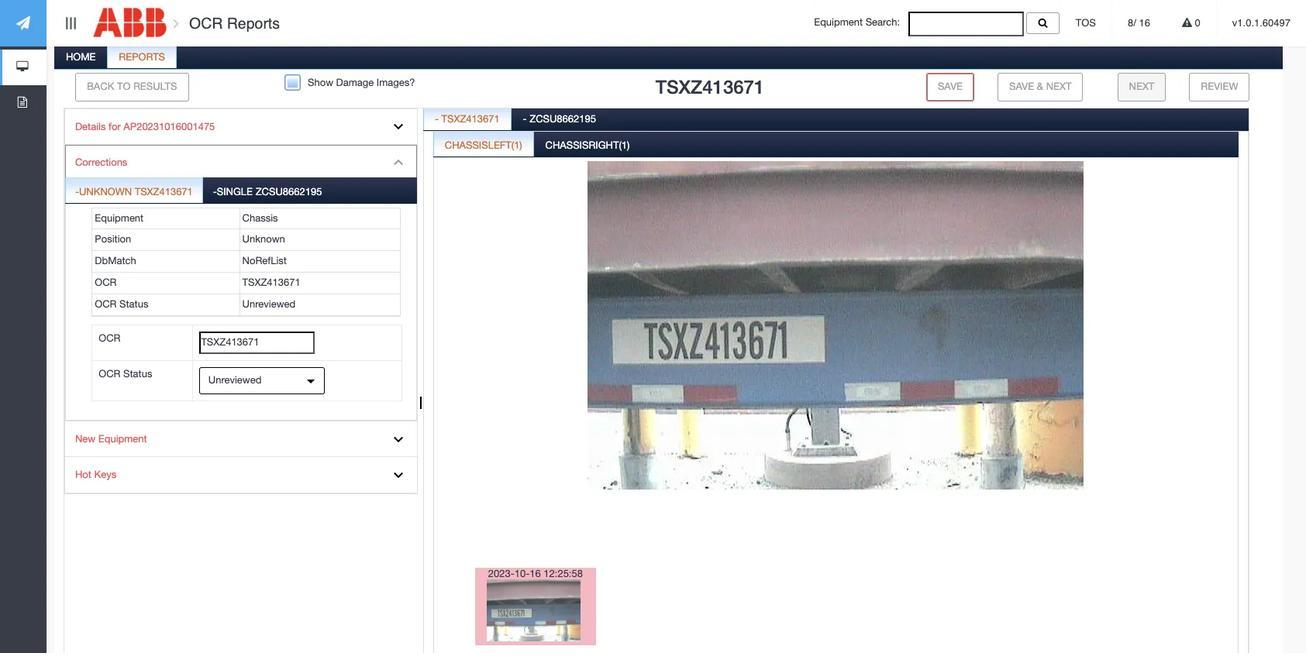Task type: locate. For each thing, give the bounding box(es) containing it.
equipment for equipment search:
[[815, 16, 863, 28]]

0 horizontal spatial 16
[[530, 568, 541, 580]]

1 vertical spatial unknown
[[242, 234, 285, 245]]

0 horizontal spatial unknown
[[79, 186, 132, 198]]

1 horizontal spatial reports
[[227, 15, 280, 32]]

tab list
[[423, 105, 1250, 654], [434, 131, 1240, 654], [65, 177, 417, 421]]

- tsxz413671
[[435, 113, 500, 125]]

0 horizontal spatial zcsu8662195
[[256, 186, 322, 198]]

16 left "12:25:58"
[[530, 568, 541, 580]]

show
[[308, 77, 334, 88]]

tsxz413671
[[656, 76, 765, 98], [442, 113, 500, 125], [135, 186, 193, 198], [242, 277, 301, 289]]

status
[[120, 298, 148, 310], [123, 368, 152, 380]]

row group
[[93, 208, 400, 316]]

1 next from the left
[[1047, 81, 1072, 92]]

zcsu8662195 up chassisright(1)
[[530, 113, 596, 125]]

tab list containing chassisleft(1)
[[434, 131, 1240, 654]]

details for ap20231016001475 link
[[65, 109, 417, 145]]

unknown
[[79, 186, 132, 198], [242, 234, 285, 245]]

-
[[435, 113, 439, 125], [523, 113, 527, 125], [75, 186, 79, 198], [213, 186, 217, 198]]

1 horizontal spatial 16
[[1140, 17, 1151, 29]]

menu item containing corrections
[[65, 145, 417, 422]]

&
[[1038, 81, 1044, 92]]

row group containing equipment
[[93, 208, 400, 316]]

bars image
[[64, 17, 78, 29]]

8/ 16
[[1129, 17, 1151, 29]]

images?
[[377, 77, 415, 88]]

navigation
[[0, 0, 47, 121]]

new equipment
[[75, 434, 147, 445]]

row group inside menu item
[[93, 208, 400, 316]]

show damage images?
[[308, 77, 415, 88]]

new
[[75, 434, 96, 445]]

save & next
[[1010, 81, 1072, 92]]

save & next button
[[998, 73, 1084, 101]]

0 vertical spatial zcsu8662195
[[530, 113, 596, 125]]

status down dbmatch
[[120, 298, 148, 310]]

- tsxz413671 link
[[424, 105, 511, 135]]

0 horizontal spatial save
[[938, 81, 963, 92]]

save for save
[[938, 81, 963, 92]]

0 vertical spatial ocr status
[[95, 298, 148, 310]]

to
[[117, 81, 131, 92]]

menu containing details for ap20231016001475
[[64, 108, 418, 495]]

16 right 8/
[[1140, 17, 1151, 29]]

2023-10-16 12:25:58
[[488, 568, 583, 580]]

-unknown tsxz413671 link
[[66, 177, 202, 203]]

search image
[[1039, 18, 1048, 28]]

- for -single zcsu8662195
[[213, 186, 217, 198]]

None field
[[909, 12, 1025, 36], [200, 332, 315, 354], [909, 12, 1025, 36], [200, 332, 315, 354]]

menu item
[[65, 145, 417, 422]]

1 horizontal spatial save
[[1010, 81, 1035, 92]]

tab list containing -unknown tsxz413671
[[65, 177, 417, 421]]

0 vertical spatial status
[[120, 298, 148, 310]]

1 vertical spatial status
[[123, 368, 152, 380]]

next inside button
[[1130, 81, 1155, 92]]

save inside button
[[1010, 81, 1035, 92]]

1 vertical spatial ocr status
[[99, 368, 152, 380]]

unreviewed down noreflist on the left top
[[242, 298, 296, 310]]

-single zcsu8662195
[[213, 186, 322, 198]]

1 vertical spatial reports
[[119, 51, 165, 63]]

ocr reports
[[185, 15, 280, 32]]

zcsu8662195 up chassis in the left top of the page
[[256, 186, 322, 198]]

- inside "link"
[[75, 186, 79, 198]]

menu
[[64, 108, 418, 495]]

hot keys
[[75, 470, 116, 481]]

equipment inside menu item
[[95, 212, 144, 224]]

next right &
[[1047, 81, 1072, 92]]

1 horizontal spatial unknown
[[242, 234, 285, 245]]

- zcsu8662195
[[523, 113, 596, 125]]

1 horizontal spatial zcsu8662195
[[530, 113, 596, 125]]

- for - tsxz413671
[[435, 113, 439, 125]]

1 vertical spatial unreviewed
[[208, 375, 262, 386]]

back
[[87, 81, 114, 92]]

v1.0.1.60497
[[1233, 17, 1291, 29]]

0 horizontal spatial next
[[1047, 81, 1072, 92]]

equipment left search:
[[815, 16, 863, 28]]

ocr status down dbmatch
[[95, 298, 148, 310]]

0 vertical spatial reports
[[227, 15, 280, 32]]

0 vertical spatial 16
[[1140, 17, 1151, 29]]

unknown down corrections
[[79, 186, 132, 198]]

2 next from the left
[[1130, 81, 1155, 92]]

status up new equipment
[[123, 368, 152, 380]]

chassisright(1) link
[[535, 131, 641, 162]]

reports
[[227, 15, 280, 32], [119, 51, 165, 63]]

ocr
[[189, 15, 223, 32], [95, 277, 117, 289], [95, 298, 117, 310], [99, 332, 121, 344], [99, 368, 121, 380]]

ocr status
[[95, 298, 148, 310], [99, 368, 152, 380]]

unreviewed up new equipment link
[[208, 375, 262, 386]]

- for -unknown tsxz413671
[[75, 186, 79, 198]]

equipment right new
[[98, 434, 147, 445]]

menu inside tsxz413671 tab list
[[64, 108, 418, 495]]

save inside button
[[938, 81, 963, 92]]

1 save from the left
[[938, 81, 963, 92]]

review
[[1202, 81, 1239, 92]]

1 vertical spatial zcsu8662195
[[256, 186, 322, 198]]

back to results
[[87, 81, 177, 92]]

0 horizontal spatial reports
[[119, 51, 165, 63]]

next down 8/ 16 dropdown button
[[1130, 81, 1155, 92]]

1 vertical spatial equipment
[[95, 212, 144, 224]]

1 horizontal spatial next
[[1130, 81, 1155, 92]]

save
[[938, 81, 963, 92], [1010, 81, 1035, 92]]

next
[[1047, 81, 1072, 92], [1130, 81, 1155, 92]]

results
[[133, 81, 177, 92]]

0 vertical spatial unknown
[[79, 186, 132, 198]]

for
[[109, 121, 121, 132]]

tsxz413671 tab list
[[52, 43, 1284, 654]]

16
[[1140, 17, 1151, 29], [530, 568, 541, 580]]

unreviewed
[[242, 298, 296, 310], [208, 375, 262, 386]]

2 save from the left
[[1010, 81, 1035, 92]]

tab list containing - tsxz413671
[[423, 105, 1250, 654]]

zcsu8662195
[[530, 113, 596, 125], [256, 186, 322, 198]]

tos button
[[1061, 0, 1112, 47]]

1 vertical spatial 16
[[530, 568, 541, 580]]

corrections link
[[65, 145, 417, 181]]

status inside "row group"
[[120, 298, 148, 310]]

corrections
[[75, 157, 127, 168]]

next inside button
[[1047, 81, 1072, 92]]

0
[[1193, 17, 1201, 29]]

ocr status up new equipment
[[99, 368, 152, 380]]

equipment
[[815, 16, 863, 28], [95, 212, 144, 224], [98, 434, 147, 445]]

0 vertical spatial equipment
[[815, 16, 863, 28]]

unknown up noreflist on the left top
[[242, 234, 285, 245]]

position
[[95, 234, 131, 245]]

equipment up position
[[95, 212, 144, 224]]



Task type: describe. For each thing, give the bounding box(es) containing it.
8/
[[1129, 17, 1137, 29]]

-single zcsu8662195 link
[[204, 177, 331, 203]]

10-
[[515, 568, 530, 580]]

review button
[[1190, 73, 1251, 101]]

0 button
[[1167, 0, 1217, 47]]

noreflist
[[242, 255, 287, 267]]

0 vertical spatial unreviewed
[[242, 298, 296, 310]]

8/ 16 button
[[1113, 0, 1167, 47]]

v1.0.1.60497 button
[[1218, 0, 1307, 47]]

home
[[66, 51, 96, 63]]

ap20231016001475
[[124, 121, 215, 132]]

16 inside dropdown button
[[1140, 17, 1151, 29]]

- zcsu8662195 link
[[512, 105, 607, 135]]

2023-
[[488, 568, 515, 580]]

2 vertical spatial equipment
[[98, 434, 147, 445]]

hot
[[75, 470, 91, 481]]

home link
[[55, 43, 107, 74]]

tsxz413671 inside "link"
[[135, 186, 193, 198]]

zcsu8662195 inside the - zcsu8662195 link
[[530, 113, 596, 125]]

damage
[[336, 77, 374, 88]]

new equipment link
[[65, 422, 417, 458]]

16 inside tsxz413671 tab list
[[530, 568, 541, 580]]

unknown inside "row group"
[[242, 234, 285, 245]]

chassisleft(1) link
[[434, 131, 533, 162]]

12:25:58
[[544, 568, 583, 580]]

save button
[[927, 73, 975, 101]]

tos
[[1076, 17, 1097, 29]]

unknown inside "link"
[[79, 186, 132, 198]]

zcsu8662195 inside -single zcsu8662195 link
[[256, 186, 322, 198]]

next button
[[1118, 73, 1167, 101]]

details for ap20231016001475
[[75, 121, 215, 132]]

keys
[[94, 470, 116, 481]]

search:
[[866, 16, 901, 28]]

reports inside reports link
[[119, 51, 165, 63]]

dbmatch
[[95, 255, 136, 267]]

warning image
[[1183, 18, 1193, 28]]

details
[[75, 121, 106, 132]]

- for - zcsu8662195
[[523, 113, 527, 125]]

single
[[217, 186, 253, 198]]

hot keys link
[[65, 458, 417, 494]]

chassisleft(1)
[[445, 139, 523, 151]]

equipment search:
[[815, 16, 909, 28]]

-unknown tsxz413671
[[75, 186, 193, 198]]

chassisright(1)
[[546, 139, 630, 151]]

menu item inside tsxz413671 tab list
[[65, 145, 417, 422]]

equipment for equipment
[[95, 212, 144, 224]]

tab list inside menu
[[65, 177, 417, 421]]

chassis
[[242, 212, 278, 224]]

save for save & next
[[1010, 81, 1035, 92]]

reports link
[[108, 43, 176, 74]]

back to results button
[[75, 73, 189, 101]]



Task type: vqa. For each thing, say whether or not it's contained in the screenshot.
right 2023-10-10 13:33:33
no



